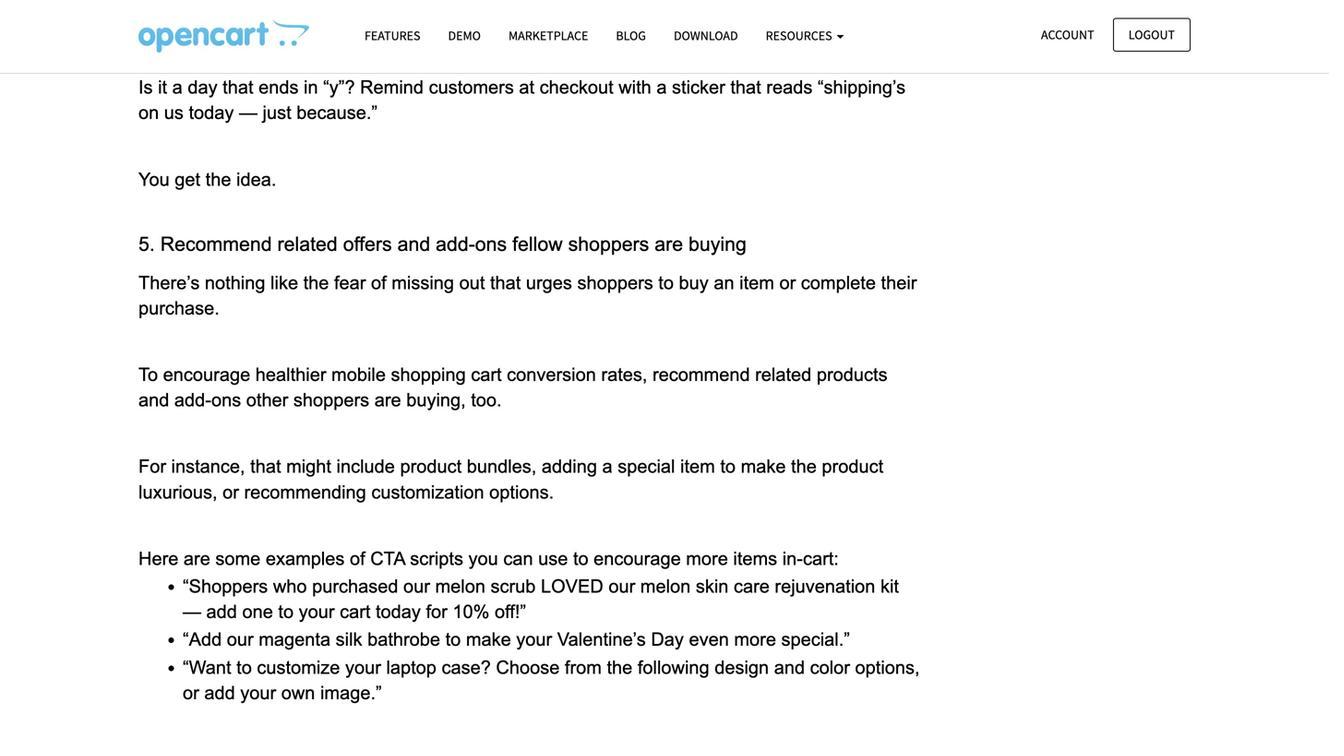 Task type: describe. For each thing, give the bounding box(es) containing it.
case?
[[442, 658, 491, 678]]

your up image."
[[345, 658, 381, 678]]

or inside "here are some examples of cta scripts you can use to encourage more items in-cart: "shoppers who purchased our melon scrub loved our melon skin care rejuvenation kit — add one to your cart today for 10% off!" "add our magenta silk bathrobe to make your valentine's day even more special." "want to customize your laptop case? choose from the following design and color options, or add your own image.""
[[183, 683, 199, 703]]

related inside to encourage healthier mobile shopping cart conversion rates, recommend related products and add-ons other shoppers are buying, too.
[[755, 365, 812, 385]]

some
[[215, 549, 261, 569]]

blog link
[[602, 19, 660, 52]]

today inside "here are some examples of cta scripts you can use to encourage more items in-cart: "shoppers who purchased our melon scrub loved our melon skin care rejuvenation kit — add one to your cart today for 10% off!" "add our magenta silk bathrobe to make your valentine's day even more special." "want to customize your laptop case? choose from the following design and color options, or add your own image.""
[[376, 602, 421, 622]]

features
[[365, 27, 420, 44]]

checkout
[[540, 77, 614, 98]]

your up magenta
[[299, 602, 335, 622]]

day
[[188, 77, 217, 98]]

download link
[[660, 19, 752, 52]]

healthier
[[255, 365, 326, 385]]

kit
[[881, 577, 899, 597]]

fortnite spiderman outfit today with every gaming headset purchase!"
[[348, 11, 917, 31]]

you
[[138, 169, 170, 190]]

silk
[[336, 630, 362, 650]]

cta
[[370, 549, 405, 569]]

2 melon from the left
[[640, 577, 691, 597]]

examples
[[266, 549, 345, 569]]

1 melon from the left
[[435, 577, 486, 597]]

idea.
[[236, 169, 276, 190]]

bathrobe
[[367, 630, 440, 650]]

is it a day that ends in "y"? remind customers at checkout with a sticker that reads "shipping's on us today — just because."
[[138, 77, 911, 123]]

there's nothing like the fear of missing out that urges shoppers to buy an item or complete their purchase.
[[138, 273, 922, 318]]

demo link
[[434, 19, 495, 52]]

resources
[[766, 27, 835, 44]]

"shoppers
[[183, 577, 268, 597]]

get
[[175, 169, 200, 190]]

your inside is it a gaming-themed day? offer something special for the gamers. for example, "fortnite fans, grab your exclusive
[[226, 11, 262, 31]]

"want
[[183, 658, 231, 678]]

even
[[689, 630, 729, 650]]

marketplace
[[509, 27, 588, 44]]

rejuvenation
[[775, 577, 876, 597]]

like
[[271, 273, 298, 293]]

fans,
[[138, 11, 178, 31]]

shoppers inside to encourage healthier mobile shopping cart conversion rates, recommend related products and add-ons other shoppers are buying, too.
[[293, 390, 369, 410]]

"add
[[183, 630, 222, 650]]

options.
[[489, 482, 554, 502]]

something
[[412, 0, 497, 5]]

purchased
[[312, 577, 398, 597]]

features link
[[351, 19, 434, 52]]

2 horizontal spatial today
[[555, 11, 600, 31]]

2 product from the left
[[822, 457, 884, 477]]

to inside for instance, that might include product bundles, adding a special item to make the product luxurious, or recommending customization options.
[[720, 457, 736, 477]]

it for is it a gaming-themed day? offer something special for the gamers. for example, "fortnite fans, grab your exclusive
[[158, 0, 167, 5]]

day?
[[321, 0, 361, 5]]

items
[[733, 549, 777, 569]]

a left 'sticker'
[[657, 77, 667, 98]]

download
[[674, 27, 738, 44]]

in
[[304, 77, 318, 98]]

can
[[503, 549, 533, 569]]

10%
[[453, 602, 490, 622]]

a left day
[[172, 77, 183, 98]]

the inside "here are some examples of cta scripts you can use to encourage more items in-cart: "shoppers who purchased our melon scrub loved our melon skin care rejuvenation kit — add one to your cart today for 10% off!" "add our magenta silk bathrobe to make your valentine's day even more special." "want to customize your laptop case? choose from the following design and color options, or add your own image.""
[[607, 658, 633, 678]]

off!"
[[495, 602, 526, 622]]

here
[[138, 549, 178, 569]]

"y"?
[[323, 77, 355, 98]]

bundles,
[[467, 457, 537, 477]]

resources link
[[752, 19, 858, 52]]

to
[[138, 365, 158, 385]]

item inside for instance, that might include product bundles, adding a special item to make the product luxurious, or recommending customization options.
[[680, 457, 715, 477]]

is it a gaming-themed day? offer something special for the gamers. for example, "fortnite fans, grab your exclusive
[[138, 0, 881, 31]]

care
[[734, 577, 770, 597]]

customers
[[429, 77, 514, 98]]

cart:
[[803, 549, 839, 569]]

to inside there's nothing like the fear of missing out that urges shoppers to buy an item or complete their purchase.
[[658, 273, 674, 293]]

products
[[817, 365, 888, 385]]

scripts
[[410, 549, 463, 569]]

in-
[[783, 549, 803, 569]]

you
[[469, 549, 498, 569]]

headset
[[759, 11, 825, 31]]

special inside for instance, that might include product bundles, adding a special item to make the product luxurious, or recommending customization options.
[[618, 457, 675, 477]]

your up choose
[[516, 630, 552, 650]]

you get the idea.
[[138, 169, 276, 190]]

the inside is it a gaming-themed day? offer something special for the gamers. for example, "fortnite fans, grab your exclusive
[[592, 0, 617, 5]]

cart inside "here are some examples of cta scripts you can use to encourage more items in-cart: "shoppers who purchased our melon scrub loved our melon skin care rejuvenation kit — add one to your cart today for 10% off!" "add our magenta silk bathrobe to make your valentine's day even more special." "want to customize your laptop case? choose from the following design and color options, or add your own image.""
[[340, 602, 371, 622]]

offers
[[343, 233, 392, 255]]

that right day
[[223, 77, 253, 98]]

that left reads
[[731, 77, 761, 98]]

spiderman
[[416, 11, 505, 31]]

design
[[715, 658, 769, 678]]

1 product from the left
[[400, 457, 462, 477]]

account link
[[1026, 18, 1110, 52]]

0 vertical spatial add
[[206, 602, 237, 622]]

ends
[[259, 77, 299, 98]]

valentine's
[[557, 630, 646, 650]]

demo
[[448, 27, 481, 44]]

of inside there's nothing like the fear of missing out that urges shoppers to buy an item or complete their purchase.
[[371, 273, 387, 293]]

are inside to encourage healthier mobile shopping cart conversion rates, recommend related products and add-ons other shoppers are buying, too.
[[375, 390, 401, 410]]

for inside is it a gaming-themed day? offer something special for the gamers. for example, "fortnite fans, grab your exclusive
[[694, 0, 722, 5]]

urges
[[526, 273, 572, 293]]

every
[[643, 11, 689, 31]]

laptop
[[386, 658, 437, 678]]

make inside "here are some examples of cta scripts you can use to encourage more items in-cart: "shoppers who purchased our melon scrub loved our melon skin care rejuvenation kit — add one to your cart today for 10% off!" "add our magenta silk bathrobe to make your valentine's day even more special." "want to customize your laptop case? choose from the following design and color options, or add your own image.""
[[466, 630, 511, 650]]

1 horizontal spatial ons
[[475, 233, 507, 255]]

recommending
[[244, 482, 366, 502]]

is for is it a day that ends in "y"? remind customers at checkout with a sticker that reads "shipping's on us today — just because."
[[138, 77, 153, 98]]

today inside is it a day that ends in "y"? remind customers at checkout with a sticker that reads "shipping's on us today — just because."
[[189, 103, 234, 123]]

is for is it a gaming-themed day? offer something special for the gamers. for example, "fortnite fans, grab your exclusive
[[138, 0, 153, 5]]

fear
[[334, 273, 366, 293]]

buying,
[[406, 390, 466, 410]]

1 horizontal spatial our
[[403, 577, 430, 597]]

that inside there's nothing like the fear of missing out that urges shoppers to buy an item or complete their purchase.
[[490, 273, 521, 293]]

— inside "here are some examples of cta scripts you can use to encourage more items in-cart: "shoppers who purchased our melon scrub loved our melon skin care rejuvenation kit — add one to your cart today for 10% off!" "add our magenta silk bathrobe to make your valentine's day even more special." "want to customize your laptop case? choose from the following design and color options, or add your own image.""
[[183, 602, 201, 622]]

that inside for instance, that might include product bundles, adding a special item to make the product luxurious, or recommending customization options.
[[250, 457, 281, 477]]

instance,
[[171, 457, 245, 477]]

image."
[[320, 683, 382, 703]]

or inside there's nothing like the fear of missing out that urges shoppers to buy an item or complete their purchase.
[[780, 273, 796, 293]]

and inside "here are some examples of cta scripts you can use to encourage more items in-cart: "shoppers who purchased our melon scrub loved our melon skin care rejuvenation kit — add one to your cart today for 10% off!" "add our magenta silk bathrobe to make your valentine's day even more special." "want to customize your laptop case? choose from the following design and color options, or add your own image.""
[[774, 658, 805, 678]]

5.
[[138, 233, 155, 255]]

for inside is it a gaming-themed day? offer something special for the gamers. for example, "fortnite fans, grab your exclusive
[[565, 0, 587, 5]]



Task type: locate. For each thing, give the bounding box(es) containing it.
more
[[686, 549, 728, 569], [734, 630, 776, 650]]

5. recommend related offers and add-ons fellow shoppers are buying
[[138, 233, 747, 255]]

color
[[810, 658, 850, 678]]

luxurious,
[[138, 482, 217, 502]]

logout link
[[1113, 18, 1191, 52]]

account
[[1041, 26, 1094, 43]]

0 vertical spatial item
[[740, 273, 774, 293]]

from
[[565, 658, 602, 678]]

customization
[[371, 482, 484, 502]]

blog
[[616, 27, 646, 44]]

0 horizontal spatial cart
[[340, 602, 371, 622]]

options,
[[855, 658, 920, 678]]

2 vertical spatial and
[[774, 658, 805, 678]]

1 vertical spatial —
[[183, 602, 201, 622]]

0 vertical spatial more
[[686, 549, 728, 569]]

for inside "here are some examples of cta scripts you can use to encourage more items in-cart: "shoppers who purchased our melon scrub loved our melon skin care rejuvenation kit — add one to your cart today for 10% off!" "add our magenta silk bathrobe to make your valentine's day even more special." "want to customize your laptop case? choose from the following design and color options, or add your own image.""
[[426, 602, 448, 622]]

0 vertical spatial it
[[158, 0, 167, 5]]

for left 10%
[[426, 602, 448, 622]]

or down "want
[[183, 683, 199, 703]]

grab
[[184, 11, 221, 31]]

cart up too.
[[471, 365, 502, 385]]

item
[[740, 273, 774, 293], [680, 457, 715, 477]]

who
[[273, 577, 307, 597]]

product
[[400, 457, 462, 477], [822, 457, 884, 477]]

or inside for instance, that might include product bundles, adding a special item to make the product luxurious, or recommending customization options.
[[223, 482, 239, 502]]

1 horizontal spatial encourage
[[594, 549, 681, 569]]

0 vertical spatial and
[[397, 233, 430, 255]]

item inside there's nothing like the fear of missing out that urges shoppers to buy an item or complete their purchase.
[[740, 273, 774, 293]]

it for is it a day that ends in "y"? remind customers at checkout with a sticker that reads "shipping's on us today — just because."
[[158, 77, 167, 98]]

encourage right to
[[163, 365, 250, 385]]

there's
[[138, 273, 200, 293]]

themed
[[254, 0, 316, 5]]

1 horizontal spatial are
[[375, 390, 401, 410]]

might
[[286, 457, 331, 477]]

special right adding
[[618, 457, 675, 477]]

1 vertical spatial special
[[618, 457, 675, 477]]

purchase!"
[[830, 11, 917, 31]]

special."
[[781, 630, 850, 650]]

0 horizontal spatial for
[[138, 457, 166, 477]]

0 horizontal spatial melon
[[435, 577, 486, 597]]

your left the own
[[240, 683, 276, 703]]

"shipping's
[[818, 77, 906, 98]]

1 horizontal spatial add-
[[436, 233, 475, 255]]

7 unique ways to boost mobile shopping cart conversion rates image
[[138, 19, 309, 53]]

— up the "add
[[183, 602, 201, 622]]

0 horizontal spatial add-
[[174, 390, 211, 410]]

0 vertical spatial —
[[239, 103, 258, 123]]

it inside is it a day that ends in "y"? remind customers at checkout with a sticker that reads "shipping's on us today — just because."
[[158, 77, 167, 98]]

0 horizontal spatial make
[[466, 630, 511, 650]]

cart inside to encourage healthier mobile shopping cart conversion rates, recommend related products and add-ons other shoppers are buying, too.
[[471, 365, 502, 385]]

add-
[[436, 233, 475, 255], [174, 390, 211, 410]]

0 vertical spatial add-
[[436, 233, 475, 255]]

at
[[519, 77, 535, 98]]

0 horizontal spatial our
[[227, 630, 254, 650]]

1 vertical spatial or
[[223, 482, 239, 502]]

related up like
[[277, 233, 338, 255]]

1 vertical spatial more
[[734, 630, 776, 650]]

is up on
[[138, 77, 153, 98]]

fortnite
[[348, 11, 410, 31]]

fortnite spiderman link
[[348, 9, 505, 32]]

with inside is it a day that ends in "y"? remind customers at checkout with a sticker that reads "shipping's on us today — just because."
[[619, 77, 652, 98]]

for
[[565, 0, 587, 5], [426, 602, 448, 622]]

melon
[[435, 577, 486, 597], [640, 577, 691, 597]]

are inside "here are some examples of cta scripts you can use to encourage more items in-cart: "shoppers who purchased our melon scrub loved our melon skin care rejuvenation kit — add one to your cart today for 10% off!" "add our magenta silk bathrobe to make your valentine's day even more special." "want to customize your laptop case? choose from the following design and color options, or add your own image.""
[[184, 549, 210, 569]]

buying
[[689, 233, 747, 255]]

0 horizontal spatial item
[[680, 457, 715, 477]]

with down gamers.
[[605, 11, 638, 31]]

recommend
[[653, 365, 750, 385]]

for up luxurious,
[[138, 457, 166, 477]]

our down scripts on the left of page
[[403, 577, 430, 597]]

related
[[277, 233, 338, 255], [755, 365, 812, 385]]

0 vertical spatial cart
[[471, 365, 502, 385]]

magenta
[[259, 630, 331, 650]]

add down "shoppers on the left bottom
[[206, 602, 237, 622]]

add down "want
[[204, 683, 235, 703]]

1 vertical spatial it
[[158, 77, 167, 98]]

1 vertical spatial add-
[[174, 390, 211, 410]]

use
[[538, 549, 568, 569]]

0 vertical spatial ons
[[475, 233, 507, 255]]

1 horizontal spatial melon
[[640, 577, 691, 597]]

1 vertical spatial is
[[138, 77, 153, 98]]

0 horizontal spatial and
[[138, 390, 169, 410]]

1 vertical spatial cart
[[340, 602, 371, 622]]

2 vertical spatial today
[[376, 602, 421, 622]]

make inside for instance, that might include product bundles, adding a special item to make the product luxurious, or recommending customization options.
[[741, 457, 786, 477]]

today right outfit
[[555, 11, 600, 31]]

0 vertical spatial of
[[371, 273, 387, 293]]

of right fear
[[371, 273, 387, 293]]

1 vertical spatial and
[[138, 390, 169, 410]]

skin
[[696, 577, 729, 597]]

0 horizontal spatial more
[[686, 549, 728, 569]]

0 horizontal spatial or
[[183, 683, 199, 703]]

0 horizontal spatial for
[[426, 602, 448, 622]]

0 horizontal spatial encourage
[[163, 365, 250, 385]]

1 vertical spatial make
[[466, 630, 511, 650]]

1 vertical spatial for
[[138, 457, 166, 477]]

and up missing
[[397, 233, 430, 255]]

1 horizontal spatial of
[[371, 273, 387, 293]]

the inside there's nothing like the fear of missing out that urges shoppers to buy an item or complete their purchase.
[[303, 273, 329, 293]]

is
[[138, 0, 153, 5], [138, 77, 153, 98]]

our down the one
[[227, 630, 254, 650]]

loved
[[541, 577, 604, 597]]

are up the buy at right top
[[655, 233, 683, 255]]

gaming
[[694, 11, 754, 31]]

1 horizontal spatial product
[[822, 457, 884, 477]]

shoppers down mobile
[[293, 390, 369, 410]]

add- up out
[[436, 233, 475, 255]]

with
[[605, 11, 638, 31], [619, 77, 652, 98]]

add- inside to encourage healthier mobile shopping cart conversion rates, recommend related products and add-ons other shoppers are buying, too.
[[174, 390, 211, 410]]

ons inside to encourage healthier mobile shopping cart conversion rates, recommend related products and add-ons other shoppers are buying, too.
[[211, 390, 241, 410]]

because."
[[297, 103, 378, 123]]

2 vertical spatial shoppers
[[293, 390, 369, 410]]

2 vertical spatial are
[[184, 549, 210, 569]]

0 horizontal spatial of
[[350, 549, 365, 569]]

that right out
[[490, 273, 521, 293]]

"fortnite
[[807, 0, 876, 5]]

0 vertical spatial with
[[605, 11, 638, 31]]

the inside for instance, that might include product bundles, adding a special item to make the product luxurious, or recommending customization options.
[[791, 457, 817, 477]]

is inside is it a gaming-themed day? offer something special for the gamers. for example, "fortnite fans, grab your exclusive
[[138, 0, 153, 5]]

ons left other
[[211, 390, 241, 410]]

1 vertical spatial with
[[619, 77, 652, 98]]

cart
[[471, 365, 502, 385], [340, 602, 371, 622]]

2 vertical spatial or
[[183, 683, 199, 703]]

is inside is it a day that ends in "y"? remind customers at checkout with a sticker that reads "shipping's on us today — just because."
[[138, 77, 153, 98]]

1 it from the top
[[158, 0, 167, 5]]

0 vertical spatial shoppers
[[568, 233, 649, 255]]

1 horizontal spatial cart
[[471, 365, 502, 385]]

and
[[397, 233, 430, 255], [138, 390, 169, 410], [774, 658, 805, 678]]

their
[[881, 273, 917, 293]]

rates,
[[601, 365, 648, 385]]

too.
[[471, 390, 502, 410]]

1 horizontal spatial for
[[694, 0, 722, 5]]

2 horizontal spatial our
[[609, 577, 635, 597]]

a right adding
[[602, 457, 613, 477]]

1 vertical spatial shoppers
[[577, 273, 653, 293]]

0 horizontal spatial —
[[183, 602, 201, 622]]

0 vertical spatial special
[[502, 0, 560, 5]]

0 vertical spatial are
[[655, 233, 683, 255]]

2 it from the top
[[158, 77, 167, 98]]

0 horizontal spatial ons
[[211, 390, 241, 410]]

are
[[655, 233, 683, 255], [375, 390, 401, 410], [184, 549, 210, 569]]

— inside is it a day that ends in "y"? remind customers at checkout with a sticker that reads "shipping's on us today — just because."
[[239, 103, 258, 123]]

1 horizontal spatial for
[[565, 0, 587, 5]]

product down products
[[822, 457, 884, 477]]

ons
[[475, 233, 507, 255], [211, 390, 241, 410]]

for inside for instance, that might include product bundles, adding a special item to make the product luxurious, or recommending customization options.
[[138, 457, 166, 477]]

reads
[[766, 77, 813, 98]]

—
[[239, 103, 258, 123], [183, 602, 201, 622]]

shoppers
[[568, 233, 649, 255], [577, 273, 653, 293], [293, 390, 369, 410]]

or down instance,
[[223, 482, 239, 502]]

shoppers up urges on the left top of page
[[568, 233, 649, 255]]

0 horizontal spatial related
[[277, 233, 338, 255]]

to encourage healthier mobile shopping cart conversion rates, recommend related products and add-ons other shoppers are buying, too.
[[138, 365, 893, 410]]

missing
[[392, 273, 454, 293]]

0 vertical spatial for
[[694, 0, 722, 5]]

an
[[714, 273, 734, 293]]

recommend
[[160, 233, 272, 255]]

a inside is it a gaming-themed day? offer something special for the gamers. for example, "fortnite fans, grab your exclusive
[[172, 0, 183, 5]]

a inside for instance, that might include product bundles, adding a special item to make the product luxurious, or recommending customization options.
[[602, 457, 613, 477]]

our right loved
[[609, 577, 635, 597]]

cart down purchased
[[340, 602, 371, 622]]

1 horizontal spatial or
[[223, 482, 239, 502]]

add
[[206, 602, 237, 622], [204, 683, 235, 703]]

it up us
[[158, 77, 167, 98]]

or
[[780, 273, 796, 293], [223, 482, 239, 502], [183, 683, 199, 703]]

of inside "here are some examples of cta scripts you can use to encourage more items in-cart: "shoppers who purchased our melon scrub loved our melon skin care rejuvenation kit — add one to your cart today for 10% off!" "add our magenta silk bathrobe to make your valentine's day even more special." "want to customize your laptop case? choose from the following design and color options, or add your own image.""
[[350, 549, 365, 569]]

0 vertical spatial encourage
[[163, 365, 250, 385]]

shoppers right urges on the left top of page
[[577, 273, 653, 293]]

1 horizontal spatial more
[[734, 630, 776, 650]]

1 vertical spatial for
[[426, 602, 448, 622]]

1 vertical spatial ons
[[211, 390, 241, 410]]

that left might
[[250, 457, 281, 477]]

1 is from the top
[[138, 0, 153, 5]]

1 horizontal spatial —
[[239, 103, 258, 123]]

related left products
[[755, 365, 812, 385]]

1 horizontal spatial today
[[376, 602, 421, 622]]

0 vertical spatial related
[[277, 233, 338, 255]]

2 horizontal spatial and
[[774, 658, 805, 678]]

for instance, that might include product bundles, adding a special item to make the product luxurious, or recommending customization options.
[[138, 457, 889, 502]]

melon up 10%
[[435, 577, 486, 597]]

1 vertical spatial item
[[680, 457, 715, 477]]

special up outfit
[[502, 0, 560, 5]]

nothing
[[205, 273, 265, 293]]

out
[[459, 273, 485, 293]]

ons up out
[[475, 233, 507, 255]]

1 vertical spatial encourage
[[594, 549, 681, 569]]

just
[[263, 103, 291, 123]]

1 vertical spatial related
[[755, 365, 812, 385]]

shoppers inside there's nothing like the fear of missing out that urges shoppers to buy an item or complete their purchase.
[[577, 273, 653, 293]]

more up design
[[734, 630, 776, 650]]

1 horizontal spatial make
[[741, 457, 786, 477]]

special inside is it a gaming-themed day? offer something special for the gamers. for example, "fortnite fans, grab your exclusive
[[502, 0, 560, 5]]

on
[[138, 103, 159, 123]]

own
[[281, 683, 315, 703]]

product up customization
[[400, 457, 462, 477]]

1 horizontal spatial and
[[397, 233, 430, 255]]

0 vertical spatial make
[[741, 457, 786, 477]]

remind
[[360, 77, 424, 98]]

encourage up loved
[[594, 549, 681, 569]]

add- up instance,
[[174, 390, 211, 410]]

1 vertical spatial are
[[375, 390, 401, 410]]

and down special."
[[774, 658, 805, 678]]

gaming-
[[188, 0, 254, 5]]

it
[[158, 0, 167, 5], [158, 77, 167, 98]]

0 horizontal spatial product
[[400, 457, 462, 477]]

it up fans,
[[158, 0, 167, 5]]

logout
[[1129, 26, 1175, 43]]

2 is from the top
[[138, 77, 153, 98]]

1 horizontal spatial related
[[755, 365, 812, 385]]

encourage inside "here are some examples of cta scripts you can use to encourage more items in-cart: "shoppers who purchased our melon scrub loved our melon skin care rejuvenation kit — add one to your cart today for 10% off!" "add our magenta silk bathrobe to make your valentine's day even more special." "want to customize your laptop case? choose from the following design and color options, or add your own image.""
[[594, 549, 681, 569]]

shopping
[[391, 365, 466, 385]]

2 horizontal spatial are
[[655, 233, 683, 255]]

0 vertical spatial today
[[555, 11, 600, 31]]

0 horizontal spatial are
[[184, 549, 210, 569]]

1 horizontal spatial item
[[740, 273, 774, 293]]

today up bathrobe
[[376, 602, 421, 622]]

mobile
[[331, 365, 386, 385]]

0 vertical spatial for
[[565, 0, 587, 5]]

0 horizontal spatial today
[[189, 103, 234, 123]]

are right here
[[184, 549, 210, 569]]

for up gaming
[[694, 0, 722, 5]]

item down recommend
[[680, 457, 715, 477]]

1 horizontal spatial special
[[618, 457, 675, 477]]

with down blog link
[[619, 77, 652, 98]]

2 horizontal spatial or
[[780, 273, 796, 293]]

conversion
[[507, 365, 596, 385]]

0 vertical spatial is
[[138, 0, 153, 5]]

and down to
[[138, 390, 169, 410]]

— left just
[[239, 103, 258, 123]]

and inside to encourage healthier mobile shopping cart conversion rates, recommend related products and add-ons other shoppers are buying, too.
[[138, 390, 169, 410]]

1 vertical spatial add
[[204, 683, 235, 703]]

are down mobile
[[375, 390, 401, 410]]

item right an
[[740, 273, 774, 293]]

1 vertical spatial of
[[350, 549, 365, 569]]

or left complete
[[780, 273, 796, 293]]

more up skin
[[686, 549, 728, 569]]

marketplace link
[[495, 19, 602, 52]]

0 horizontal spatial special
[[502, 0, 560, 5]]

0 vertical spatial or
[[780, 273, 796, 293]]

a up fans,
[[172, 0, 183, 5]]

today down day
[[189, 103, 234, 123]]

for up marketplace
[[565, 0, 587, 5]]

is up fans,
[[138, 0, 153, 5]]

adding
[[542, 457, 597, 477]]

of up purchased
[[350, 549, 365, 569]]

encourage inside to encourage healthier mobile shopping cart conversion rates, recommend related products and add-ons other shoppers are buying, too.
[[163, 365, 250, 385]]

it inside is it a gaming-themed day? offer something special for the gamers. for example, "fortnite fans, grab your exclusive
[[158, 0, 167, 5]]

1 vertical spatial today
[[189, 103, 234, 123]]

your down gaming-
[[226, 11, 262, 31]]

day
[[651, 630, 684, 650]]

purchase.
[[138, 298, 220, 318]]

melon left skin
[[640, 577, 691, 597]]



Task type: vqa. For each thing, say whether or not it's contained in the screenshot.
PAYPAL PAYMENT GATEWAY image
no



